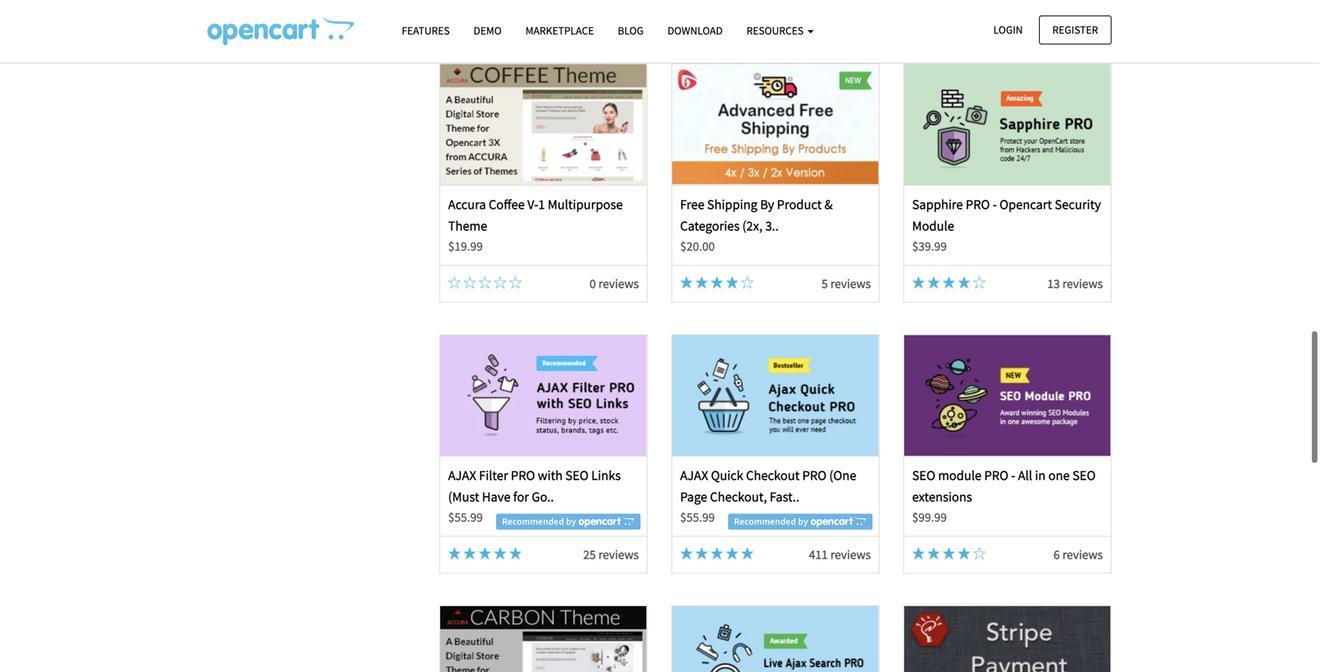 Task type: vqa. For each thing, say whether or not it's contained in the screenshot.
leftmost -
yes



Task type: locate. For each thing, give the bounding box(es) containing it.
ajax inside ajax quick checkout pro (one page checkout, fast.. $55.99
[[681, 467, 709, 484]]

star light o image
[[448, 276, 461, 289], [479, 276, 492, 289], [494, 276, 507, 289], [509, 276, 522, 289], [974, 276, 986, 289], [974, 547, 986, 560]]

product
[[777, 196, 822, 213]]

$99.99
[[913, 510, 947, 526]]

1 horizontal spatial 0 reviews
[[1054, 5, 1104, 20]]

(must
[[448, 489, 480, 505]]

in
[[1036, 467, 1046, 484]]

have
[[482, 489, 511, 505]]

pro
[[966, 196, 991, 213], [511, 467, 535, 484], [803, 467, 827, 484], [985, 467, 1009, 484]]

star light image
[[681, 276, 693, 289], [711, 276, 724, 289], [726, 276, 739, 289], [928, 276, 941, 289], [509, 547, 522, 560], [681, 547, 693, 560], [726, 547, 739, 560], [742, 547, 754, 560]]

resources
[[747, 23, 806, 38]]

opencart
[[1000, 196, 1053, 213]]

blog link
[[606, 17, 656, 45]]

$55.99
[[448, 510, 483, 526], [681, 510, 715, 526]]

module
[[913, 217, 955, 234]]

download
[[668, 23, 723, 38]]

- left the all
[[1012, 467, 1016, 484]]

5 reviews
[[822, 276, 871, 291]]

marketplace link
[[514, 17, 606, 45]]

accura
[[448, 196, 486, 213]]

resources link
[[735, 17, 826, 45]]

pro left the all
[[985, 467, 1009, 484]]

reviews for sapphire pro - opencart security module
[[1063, 276, 1104, 291]]

1 vertical spatial 0 reviews
[[590, 276, 639, 291]]

- inside seo module pro - all in one seo extensions $99.99
[[1012, 467, 1016, 484]]

page
[[681, 489, 708, 505]]

1 $55.99 from the left
[[448, 510, 483, 526]]

ajax filter pro with seo links (must have for go.. link
[[448, 467, 621, 505]]

opencart extensions image
[[208, 17, 354, 45]]

ajax quick checkout pro (one page checkout, fast.. $55.99
[[681, 467, 857, 526]]

ajax up page
[[681, 467, 709, 484]]

ajax
[[448, 467, 477, 484], [681, 467, 709, 484]]

theme
[[448, 217, 488, 234]]

features
[[402, 23, 450, 38]]

1 horizontal spatial 0
[[1054, 5, 1061, 20]]

seo up extensions
[[913, 467, 936, 484]]

0 horizontal spatial 0 reviews
[[590, 276, 639, 291]]

2 horizontal spatial seo
[[1073, 467, 1096, 484]]

3 seo from the left
[[1073, 467, 1096, 484]]

0 horizontal spatial 0
[[590, 276, 596, 291]]

reviews for ajax quick checkout pro (one page checkout, fast..
[[831, 547, 871, 563]]

accura coffee v-1 multipurpose theme image
[[441, 64, 647, 185]]

star light o image
[[464, 276, 476, 289], [742, 276, 754, 289]]

seo
[[566, 467, 589, 484], [913, 467, 936, 484], [1073, 467, 1096, 484]]

2 ajax from the left
[[681, 467, 709, 484]]

$55.99 down page
[[681, 510, 715, 526]]

$55.99 inside ajax quick checkout pro (one page checkout, fast.. $55.99
[[681, 510, 715, 526]]

pro right sapphire
[[966, 196, 991, 213]]

1 ajax from the left
[[448, 467, 477, 484]]

- left the opencart
[[993, 196, 997, 213]]

0 vertical spatial 0 reviews
[[1054, 5, 1104, 20]]

ajax inside ajax filter pro with seo links (must have for go.. $55.99
[[448, 467, 477, 484]]

0 horizontal spatial ajax
[[448, 467, 477, 484]]

one
[[1049, 467, 1070, 484]]

0 horizontal spatial star light o image
[[464, 276, 476, 289]]

v-
[[528, 196, 539, 213]]

pro inside ajax quick checkout pro (one page checkout, fast.. $55.99
[[803, 467, 827, 484]]

0 vertical spatial 0
[[1054, 5, 1061, 20]]

5
[[822, 276, 828, 291]]

-
[[993, 196, 997, 213], [1012, 467, 1016, 484]]

1 star light o image from the left
[[464, 276, 476, 289]]

$55.99 down the (must
[[448, 510, 483, 526]]

2 star light o image from the left
[[742, 276, 754, 289]]

ajax for ajax filter pro with seo links (must have for go..
[[448, 467, 477, 484]]

categories
[[681, 217, 740, 234]]

1 horizontal spatial seo
[[913, 467, 936, 484]]

seo module pro - all in one seo extensions link
[[913, 467, 1096, 505]]

login
[[994, 23, 1023, 37]]

ajax up the (must
[[448, 467, 477, 484]]

(one
[[830, 467, 857, 484]]

star light o image down $19.99
[[464, 276, 476, 289]]

star light o image down (2x,
[[742, 276, 754, 289]]

accura coffee v-1 multipurpose theme link
[[448, 196, 623, 234]]

0 horizontal spatial -
[[993, 196, 997, 213]]

1 horizontal spatial ajax
[[681, 467, 709, 484]]

seo right with
[[566, 467, 589, 484]]

1 horizontal spatial $55.99
[[681, 510, 715, 526]]

sapphire pro - opencart security module link
[[913, 196, 1102, 234]]

free shipping by product & categories (2x, 3.. $20.00
[[681, 196, 833, 254]]

- inside sapphire pro - opencart security module $39.99
[[993, 196, 997, 213]]

0 vertical spatial -
[[993, 196, 997, 213]]

shipping
[[708, 196, 758, 213]]

pro up for
[[511, 467, 535, 484]]

star light image
[[696, 276, 708, 289], [913, 276, 925, 289], [943, 276, 956, 289], [958, 276, 971, 289], [448, 547, 461, 560], [464, 547, 476, 560], [479, 547, 492, 560], [494, 547, 507, 560], [696, 547, 708, 560], [711, 547, 724, 560], [913, 547, 925, 560], [928, 547, 941, 560], [943, 547, 956, 560], [958, 547, 971, 560]]

6
[[1054, 547, 1061, 563]]

seo right one
[[1073, 467, 1096, 484]]

sapphire pro - opencart security module $39.99
[[913, 196, 1102, 254]]

1 horizontal spatial -
[[1012, 467, 1016, 484]]

(2x,
[[743, 217, 763, 234]]

pro inside seo module pro - all in one seo extensions $99.99
[[985, 467, 1009, 484]]

reviews for seo module pro - all in one seo extensions
[[1063, 547, 1104, 563]]

2 $55.99 from the left
[[681, 510, 715, 526]]

pro left (one
[[803, 467, 827, 484]]

0 horizontal spatial seo
[[566, 467, 589, 484]]

fast..
[[770, 489, 800, 505]]

0
[[1054, 5, 1061, 20], [590, 276, 596, 291]]

25
[[584, 547, 596, 563]]

reviews
[[1063, 5, 1104, 20], [599, 276, 639, 291], [831, 276, 871, 291], [1063, 276, 1104, 291], [599, 547, 639, 563], [831, 547, 871, 563], [1063, 547, 1104, 563]]

$19.99
[[448, 239, 483, 254]]

marketplace
[[526, 23, 594, 38]]

1 seo from the left
[[566, 467, 589, 484]]

0 horizontal spatial $55.99
[[448, 510, 483, 526]]

for
[[514, 489, 529, 505]]

1 vertical spatial -
[[1012, 467, 1016, 484]]

0 reviews
[[1054, 5, 1104, 20], [590, 276, 639, 291]]

seo module pro - all in one seo extensions $99.99
[[913, 467, 1096, 526]]

1 horizontal spatial star light o image
[[742, 276, 754, 289]]

1 vertical spatial 0
[[590, 276, 596, 291]]



Task type: describe. For each thing, give the bounding box(es) containing it.
6 reviews
[[1054, 547, 1104, 563]]

quick
[[711, 467, 744, 484]]

multipurpose
[[548, 196, 623, 213]]

demo
[[474, 23, 502, 38]]

reviews for ajax filter pro with seo links (must have for go..
[[599, 547, 639, 563]]

ajax filter pro with seo links (must have for go.. $55.99
[[448, 467, 621, 526]]

&
[[825, 196, 833, 213]]

all
[[1019, 467, 1033, 484]]

security
[[1055, 196, 1102, 213]]

seo module pro - all in one seo extensions image
[[905, 335, 1111, 456]]

checkout
[[747, 467, 800, 484]]

sapphire pro - opencart security module image
[[905, 64, 1111, 185]]

ajax for ajax quick checkout pro (one page checkout, fast..
[[681, 467, 709, 484]]

13 reviews
[[1048, 276, 1104, 291]]

25 reviews
[[584, 547, 639, 563]]

stripe payment gateway pro image
[[905, 606, 1111, 672]]

1
[[539, 196, 545, 213]]

ajax quick checkout pro (one page checkout, fast.. image
[[673, 335, 879, 456]]

pro inside ajax filter pro with seo links (must have for go.. $55.99
[[511, 467, 535, 484]]

411 reviews
[[809, 547, 871, 563]]

free shipping by product & categories (2x, 3.. link
[[681, 196, 833, 234]]

register link
[[1040, 15, 1112, 44]]

extensions
[[913, 489, 973, 505]]

module
[[939, 467, 982, 484]]

blog
[[618, 23, 644, 38]]

411
[[809, 547, 828, 563]]

demo link
[[462, 17, 514, 45]]

3..
[[766, 217, 779, 234]]

pro inside sapphire pro - opencart security module $39.99
[[966, 196, 991, 213]]

accura carbon v-1 multipurpose theme image
[[441, 606, 647, 672]]

free shipping by product & categories (2x, 3.. image
[[673, 64, 879, 185]]

ajax filter pro with seo links (must have for go.. image
[[441, 335, 647, 456]]

download link
[[656, 17, 735, 45]]

filter
[[479, 467, 508, 484]]

$55.99 inside ajax filter pro with seo links (must have for go.. $55.99
[[448, 510, 483, 526]]

free
[[681, 196, 705, 213]]

2 seo from the left
[[913, 467, 936, 484]]

reviews for free shipping by product & categories (2x, 3..
[[831, 276, 871, 291]]

links
[[592, 467, 621, 484]]

ajax quick checkout pro (one page checkout, fast.. link
[[681, 467, 857, 505]]

go..
[[532, 489, 554, 505]]

register
[[1053, 23, 1099, 37]]

by
[[761, 196, 775, 213]]

login link
[[981, 15, 1037, 44]]

seo inside ajax filter pro with seo links (must have for go.. $55.99
[[566, 467, 589, 484]]

13
[[1048, 276, 1061, 291]]

checkout,
[[710, 489, 767, 505]]

with
[[538, 467, 563, 484]]

$20.00
[[681, 239, 715, 254]]

$39.99
[[913, 239, 947, 254]]

features link
[[390, 17, 462, 45]]

live ajax search pro image
[[673, 606, 879, 672]]

reviews for accura coffee v-1 multipurpose theme
[[599, 276, 639, 291]]

sapphire
[[913, 196, 964, 213]]

coffee
[[489, 196, 525, 213]]

accura coffee v-1 multipurpose theme $19.99
[[448, 196, 623, 254]]



